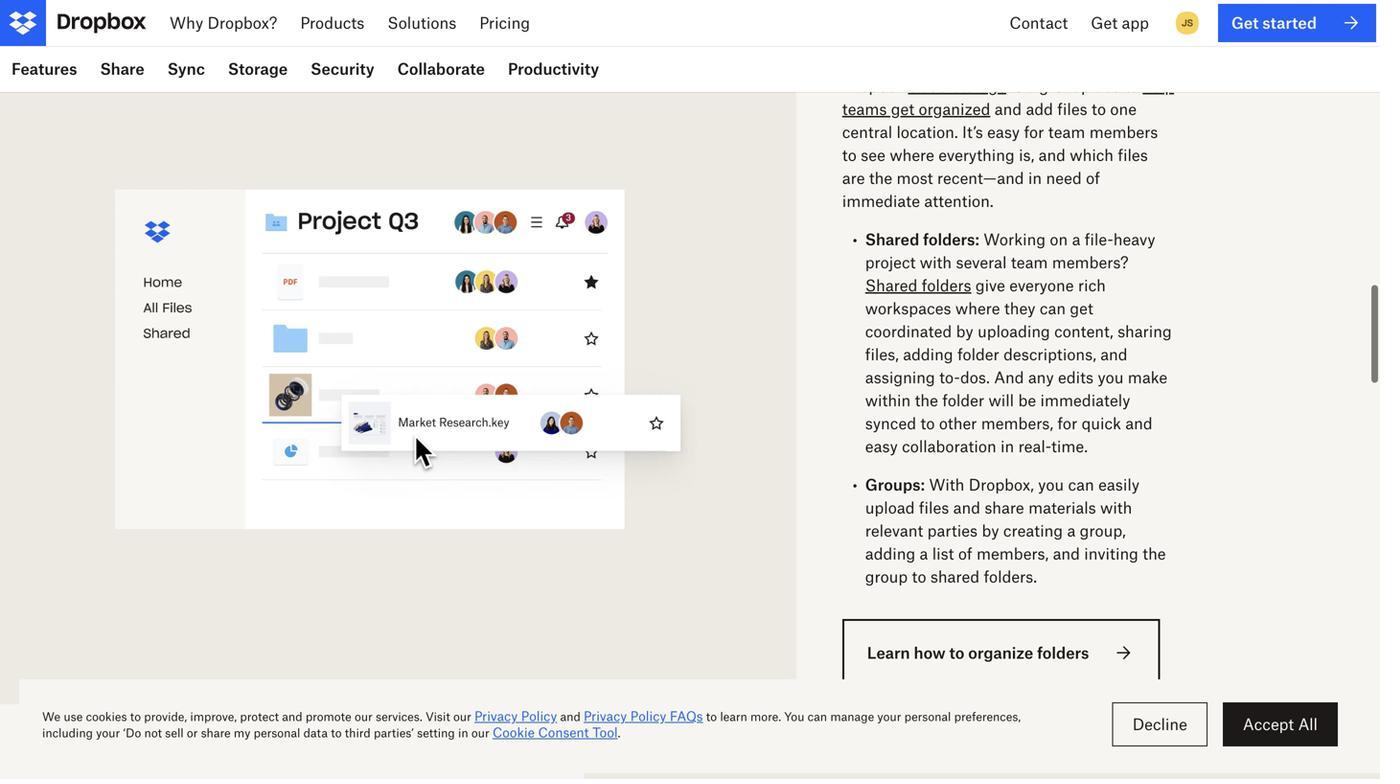 Task type: vqa. For each thing, say whether or not it's contained in the screenshot.
you to the right
yes



Task type: describe. For each thing, give the bounding box(es) containing it.
any
[[1028, 368, 1054, 387]]

files inside with dropbox, you can easily upload files and share materials with relevant parties by creating a group, adding a list of members, and inviting the group to shared folders.
[[919, 498, 949, 517]]

with
[[929, 475, 965, 494]]

rich
[[1078, 276, 1106, 295]]

share
[[985, 498, 1024, 517]]

everything
[[939, 146, 1015, 164]]

group
[[865, 567, 908, 586]]

dropbox cloud storage is a great place to
[[842, 76, 1143, 95]]

solutions
[[388, 13, 457, 32]]

storage
[[228, 59, 288, 78]]

several
[[956, 253, 1007, 272]]

cloud storage link
[[908, 76, 1006, 95]]

synced
[[865, 414, 917, 433]]

why
[[170, 13, 203, 32]]

place
[[1081, 76, 1120, 95]]

it's
[[962, 123, 983, 141]]

pricing
[[480, 13, 530, 32]]

edits
[[1058, 368, 1094, 387]]

groups:
[[865, 475, 925, 494]]

members
[[1090, 123, 1158, 141]]

files,
[[865, 345, 899, 364]]

productivity
[[508, 59, 599, 78]]

dropbox?
[[208, 13, 277, 32]]

a left list
[[920, 544, 928, 563]]

and add files to one central location. it's easy for team members to see where everything is, and which files are the most recent—and in need of immediate attention.
[[842, 100, 1158, 210]]

relevant
[[865, 521, 923, 540]]

help teams get organized link
[[842, 76, 1174, 118]]

sync button
[[156, 46, 217, 92]]

of inside and add files to one central location. it's easy for team members to see where everything is, and which files are the most recent—and in need of immediate attention.
[[1086, 169, 1100, 187]]

cloud
[[908, 76, 948, 95]]

be
[[1018, 391, 1036, 410]]

shared inside working on a file-heavy project with several team members? shared folders
[[865, 276, 918, 295]]

features
[[12, 59, 77, 78]]

products button
[[289, 0, 376, 46]]

immediately
[[1041, 391, 1131, 410]]

js button
[[1172, 8, 1203, 38]]

shared folders link
[[865, 276, 972, 295]]

1 horizontal spatial files
[[1058, 100, 1088, 118]]

a inside working on a file-heavy project with several team members? shared folders
[[1072, 230, 1081, 249]]

1 shared from the top
[[865, 230, 920, 249]]

can inside with dropbox, you can easily upload files and share materials with relevant parties by creating a group, adding a list of members, and inviting the group to shared folders.
[[1068, 475, 1094, 494]]

by inside give everyone rich workspaces where they can get coordinated by uploading content, sharing files, adding folder descriptions, and assigning to-dos. and any edits you make within the folder will be immediately synced to other members, for quick and easy collaboration in real-time.
[[956, 322, 974, 341]]

content,
[[1055, 322, 1114, 341]]

learn how to organize folders
[[867, 644, 1089, 662]]

everyone
[[1010, 276, 1074, 295]]

0 vertical spatial folder
[[958, 345, 1000, 364]]

1 vertical spatial folder
[[943, 391, 985, 410]]

in inside and add files to one central location. it's easy for team members to see where everything is, and which files are the most recent—and in need of immediate attention.
[[1029, 169, 1042, 187]]

and down content,
[[1101, 345, 1128, 364]]

organized
[[919, 100, 991, 118]]

to down place
[[1092, 100, 1106, 118]]

organize
[[968, 644, 1034, 662]]

central
[[842, 123, 893, 141]]

collaboration
[[902, 437, 997, 456]]

on
[[1050, 230, 1068, 249]]

0 vertical spatial folders
[[1045, 31, 1128, 60]]

collaborate
[[397, 59, 485, 78]]

folders:
[[923, 230, 980, 249]]

location.
[[897, 123, 958, 141]]

why dropbox? button
[[158, 0, 289, 46]]

attention.
[[924, 192, 994, 210]]

will
[[989, 391, 1014, 410]]

learn
[[867, 644, 910, 662]]

with inside working on a file-heavy project with several team members? shared folders
[[920, 253, 952, 272]]

working on a file-heavy project with several team members? shared folders
[[865, 230, 1156, 295]]

get inside give everyone rich workspaces where they can get coordinated by uploading content, sharing files, adding folder descriptions, and assigning to-dos. and any edits you make within the folder will be immediately synced to other members, for quick and easy collaboration in real-time.
[[1070, 299, 1094, 318]]

get app button
[[1080, 0, 1161, 46]]

2 vertical spatial folders
[[1037, 644, 1089, 662]]

immediate
[[842, 192, 920, 210]]

organize
[[842, 31, 946, 60]]

you inside with dropbox, you can easily upload files and share materials with relevant parties by creating a group, adding a list of members, and inviting the group to shared folders.
[[1038, 475, 1064, 494]]

to right how
[[950, 644, 965, 662]]

coordinated
[[865, 322, 952, 341]]

file-
[[1085, 230, 1114, 249]]

storage button
[[217, 46, 299, 92]]

security button
[[299, 46, 386, 92]]

uploading
[[978, 322, 1050, 341]]

working
[[984, 230, 1046, 249]]

team inside working on a file-heavy project with several team members? shared folders
[[1011, 253, 1048, 272]]

recent—and
[[937, 169, 1024, 187]]

group,
[[1080, 521, 1126, 540]]

give everyone rich workspaces where they can get coordinated by uploading content, sharing files, adding folder descriptions, and assigning to-dos. and any edits you make within the folder will be immediately synced to other members, for quick and easy collaboration in real-time.
[[865, 276, 1172, 456]]

quick
[[1082, 414, 1121, 433]]

list
[[932, 544, 954, 563]]

by inside with dropbox, you can easily upload files and share materials with relevant parties by creating a group, adding a list of members, and inviting the group to shared folders.
[[982, 521, 999, 540]]

features link
[[0, 46, 89, 92]]

shared folders:
[[865, 230, 980, 249]]

storage
[[952, 76, 1006, 95]]

js
[[1182, 17, 1193, 29]]

you inside give everyone rich workspaces where they can get coordinated by uploading content, sharing files, adding folder descriptions, and assigning to-dos. and any edits you make within the folder will be immediately synced to other members, for quick and easy collaboration in real-time.
[[1098, 368, 1124, 387]]

within
[[865, 391, 911, 410]]

why dropbox?
[[170, 13, 277, 32]]

get inside the help teams get organized
[[891, 100, 915, 118]]

dropbox
[[842, 76, 904, 95]]

easy inside give everyone rich workspaces where they can get coordinated by uploading content, sharing files, adding folder descriptions, and assigning to-dos. and any edits you make within the folder will be immediately synced to other members, for quick and easy collaboration in real-time.
[[865, 437, 898, 456]]



Task type: locate. For each thing, give the bounding box(es) containing it.
by
[[956, 322, 974, 341], [982, 521, 999, 540]]

shared
[[953, 31, 1037, 60], [931, 567, 980, 586]]

1 horizontal spatial can
[[1068, 475, 1094, 494]]

creating
[[1004, 521, 1063, 540]]

easy down synced
[[865, 437, 898, 456]]

0 horizontal spatial can
[[1040, 299, 1066, 318]]

how
[[914, 644, 946, 662]]

for down add
[[1024, 123, 1044, 141]]

members?
[[1052, 253, 1129, 272]]

is
[[1011, 76, 1023, 95]]

0 vertical spatial in
[[1029, 169, 1042, 187]]

you up immediately
[[1098, 368, 1124, 387]]

the inside and add files to one central location. it's easy for team members to see where everything is, and which files are the most recent—and in need of immediate attention.
[[869, 169, 893, 187]]

organize shared folders
[[842, 31, 1128, 60]]

0 vertical spatial the
[[869, 169, 893, 187]]

members, down be
[[981, 414, 1054, 433]]

user adding an image file to a shared file image
[[46, 60, 750, 659]]

1 vertical spatial folders
[[922, 276, 972, 295]]

1 horizontal spatial for
[[1058, 414, 1078, 433]]

0 vertical spatial by
[[956, 322, 974, 341]]

heavy
[[1114, 230, 1156, 249]]

a
[[1027, 76, 1035, 95], [1072, 230, 1081, 249], [1067, 521, 1076, 540], [920, 544, 928, 563]]

0 horizontal spatial files
[[919, 498, 949, 517]]

most
[[897, 169, 933, 187]]

1 vertical spatial for
[[1058, 414, 1078, 433]]

give
[[976, 276, 1005, 295]]

get up content,
[[1070, 299, 1094, 318]]

with dropbox, you can easily upload files and share materials with relevant parties by creating a group, adding a list of members, and inviting the group to shared folders.
[[865, 475, 1166, 586]]

add
[[1026, 100, 1053, 118]]

in
[[1029, 169, 1042, 187], [1001, 437, 1014, 456]]

0 vertical spatial adding
[[903, 345, 953, 364]]

shared up dropbox cloud storage is a great place to
[[953, 31, 1037, 60]]

folders down several in the top right of the page
[[922, 276, 972, 295]]

1 horizontal spatial of
[[1086, 169, 1100, 187]]

0 vertical spatial shared
[[865, 230, 920, 249]]

0 horizontal spatial get
[[1091, 13, 1118, 32]]

adding up the group
[[865, 544, 916, 563]]

0 vertical spatial where
[[890, 146, 935, 164]]

1 vertical spatial adding
[[865, 544, 916, 563]]

0 horizontal spatial of
[[958, 544, 973, 563]]

0 horizontal spatial where
[[890, 146, 935, 164]]

make
[[1128, 368, 1168, 387]]

shared down list
[[931, 567, 980, 586]]

files down members
[[1118, 146, 1148, 164]]

with
[[920, 253, 952, 272], [1101, 498, 1132, 517]]

in down is,
[[1029, 169, 1042, 187]]

team up which at the top
[[1048, 123, 1085, 141]]

shared inside with dropbox, you can easily upload files and share materials with relevant parties by creating a group, adding a list of members, and inviting the group to shared folders.
[[931, 567, 980, 586]]

folders.
[[984, 567, 1037, 586]]

0 horizontal spatial you
[[1038, 475, 1064, 494]]

files down with
[[919, 498, 949, 517]]

shared down project
[[865, 276, 918, 295]]

for
[[1024, 123, 1044, 141], [1058, 414, 1078, 433]]

2 shared from the top
[[865, 276, 918, 295]]

a right 'is' on the right of page
[[1027, 76, 1035, 95]]

to up the one
[[1124, 76, 1139, 95]]

easy right it's
[[987, 123, 1020, 141]]

the inside give everyone rich workspaces where they can get coordinated by uploading content, sharing files, adding folder descriptions, and assigning to-dos. and any edits you make within the folder will be immediately synced to other members, for quick and easy collaboration in real-time.
[[915, 391, 938, 410]]

to inside give everyone rich workspaces where they can get coordinated by uploading content, sharing files, adding folder descriptions, and assigning to-dos. and any edits you make within the folder will be immediately synced to other members, for quick and easy collaboration in real-time.
[[921, 414, 935, 433]]

to-
[[940, 368, 961, 387]]

easy inside and add files to one central location. it's easy for team members to see where everything is, and which files are the most recent—and in need of immediate attention.
[[987, 123, 1020, 141]]

2 vertical spatial files
[[919, 498, 949, 517]]

with down easily
[[1101, 498, 1132, 517]]

sync
[[167, 59, 205, 78]]

1 vertical spatial can
[[1068, 475, 1094, 494]]

files
[[1058, 100, 1088, 118], [1118, 146, 1148, 164], [919, 498, 949, 517]]

in left real-
[[1001, 437, 1014, 456]]

and down 'is' on the right of page
[[995, 100, 1022, 118]]

1 vertical spatial the
[[915, 391, 938, 410]]

1 vertical spatial get
[[1070, 299, 1094, 318]]

started
[[1263, 13, 1317, 32]]

to left "other"
[[921, 414, 935, 433]]

0 vertical spatial for
[[1024, 123, 1044, 141]]

folders inside working on a file-heavy project with several team members? shared folders
[[922, 276, 972, 295]]

1 vertical spatial files
[[1118, 146, 1148, 164]]

share button
[[89, 46, 156, 92]]

0 vertical spatial team
[[1048, 123, 1085, 141]]

0 vertical spatial members,
[[981, 414, 1054, 433]]

pricing link
[[468, 0, 542, 46]]

0 horizontal spatial with
[[920, 253, 952, 272]]

a right on
[[1072, 230, 1081, 249]]

team
[[1048, 123, 1085, 141], [1011, 253, 1048, 272]]

project
[[865, 253, 916, 272]]

0 horizontal spatial by
[[956, 322, 974, 341]]

1 horizontal spatial easy
[[987, 123, 1020, 141]]

and right is,
[[1039, 146, 1066, 164]]

0 horizontal spatial in
[[1001, 437, 1014, 456]]

collaborate button
[[386, 46, 497, 92]]

2 horizontal spatial files
[[1118, 146, 1148, 164]]

you up materials
[[1038, 475, 1064, 494]]

1 horizontal spatial get
[[1070, 299, 1094, 318]]

adding inside give everyone rich workspaces where they can get coordinated by uploading content, sharing files, adding folder descriptions, and assigning to-dos. and any edits you make within the folder will be immediately synced to other members, for quick and easy collaboration in real-time.
[[903, 345, 953, 364]]

and right "quick" on the bottom of page
[[1126, 414, 1153, 433]]

dropbox,
[[969, 475, 1034, 494]]

of down which at the top
[[1086, 169, 1100, 187]]

members, inside give everyone rich workspaces where they can get coordinated by uploading content, sharing files, adding folder descriptions, and assigning to-dos. and any edits you make within the folder will be immediately synced to other members, for quick and easy collaboration in real-time.
[[981, 414, 1054, 433]]

with down shared folders:
[[920, 253, 952, 272]]

get for get started
[[1232, 13, 1259, 32]]

of
[[1086, 169, 1100, 187], [958, 544, 973, 563]]

get app
[[1091, 13, 1149, 32]]

2 horizontal spatial the
[[1143, 544, 1166, 563]]

where inside and add files to one central location. it's easy for team members to see where everything is, and which files are the most recent—and in need of immediate attention.
[[890, 146, 935, 164]]

team inside and add files to one central location. it's easy for team members to see where everything is, and which files are the most recent—and in need of immediate attention.
[[1048, 123, 1085, 141]]

1 vertical spatial shared
[[865, 276, 918, 295]]

productivity button
[[497, 46, 611, 92]]

1 horizontal spatial where
[[956, 299, 1000, 318]]

see
[[861, 146, 886, 164]]

the inside with dropbox, you can easily upload files and share materials with relevant parties by creating a group, adding a list of members, and inviting the group to shared folders.
[[1143, 544, 1166, 563]]

can down everyone
[[1040, 299, 1066, 318]]

0 vertical spatial with
[[920, 253, 952, 272]]

parties
[[928, 521, 978, 540]]

a down materials
[[1067, 521, 1076, 540]]

the
[[869, 169, 893, 187], [915, 391, 938, 410], [1143, 544, 1166, 563]]

can up materials
[[1068, 475, 1094, 494]]

teams
[[842, 100, 887, 118]]

by down share
[[982, 521, 999, 540]]

with inside with dropbox, you can easily upload files and share materials with relevant parties by creating a group, adding a list of members, and inviting the group to shared folders.
[[1101, 498, 1132, 517]]

get left app
[[1091, 13, 1118, 32]]

in inside give everyone rich workspaces where they can get coordinated by uploading content, sharing files, adding folder descriptions, and assigning to-dos. and any edits you make within the folder will be immediately synced to other members, for quick and easy collaboration in real-time.
[[1001, 437, 1014, 456]]

folder up 'dos.'
[[958, 345, 1000, 364]]

folders
[[1045, 31, 1128, 60], [922, 276, 972, 295], [1037, 644, 1089, 662]]

can inside give everyone rich workspaces where they can get coordinated by uploading content, sharing files, adding folder descriptions, and assigning to-dos. and any edits you make within the folder will be immediately synced to other members, for quick and easy collaboration in real-time.
[[1040, 299, 1066, 318]]

0 horizontal spatial for
[[1024, 123, 1044, 141]]

1 vertical spatial team
[[1011, 253, 1048, 272]]

inviting
[[1084, 544, 1139, 563]]

1 vertical spatial members,
[[977, 544, 1049, 563]]

are
[[842, 169, 865, 187]]

1 vertical spatial by
[[982, 521, 999, 540]]

where down give
[[956, 299, 1000, 318]]

0 vertical spatial of
[[1086, 169, 1100, 187]]

0 vertical spatial files
[[1058, 100, 1088, 118]]

contact button
[[998, 0, 1080, 46]]

members, up folders.
[[977, 544, 1049, 563]]

get
[[891, 100, 915, 118], [1070, 299, 1094, 318]]

0 vertical spatial get
[[891, 100, 915, 118]]

2 vertical spatial the
[[1143, 544, 1166, 563]]

descriptions,
[[1004, 345, 1097, 364]]

workspaces
[[865, 299, 951, 318]]

1 horizontal spatial by
[[982, 521, 999, 540]]

folder up "other"
[[943, 391, 985, 410]]

1 vertical spatial you
[[1038, 475, 1064, 494]]

files down great
[[1058, 100, 1088, 118]]

1 horizontal spatial get
[[1232, 13, 1259, 32]]

0 vertical spatial you
[[1098, 368, 1124, 387]]

and down creating
[[1053, 544, 1080, 563]]

get
[[1232, 13, 1259, 32], [1091, 13, 1118, 32]]

solutions button
[[376, 0, 468, 46]]

where inside give everyone rich workspaces where they can get coordinated by uploading content, sharing files, adding folder descriptions, and assigning to-dos. and any edits you make within the folder will be immediately synced to other members, for quick and easy collaboration in real-time.
[[956, 299, 1000, 318]]

adding
[[903, 345, 953, 364], [865, 544, 916, 563]]

0 vertical spatial shared
[[953, 31, 1037, 60]]

1 vertical spatial shared
[[931, 567, 980, 586]]

which
[[1070, 146, 1114, 164]]

to inside with dropbox, you can easily upload files and share materials with relevant parties by creating a group, adding a list of members, and inviting the group to shared folders.
[[912, 567, 927, 586]]

0 horizontal spatial easy
[[865, 437, 898, 456]]

sharing
[[1118, 322, 1172, 341]]

0 horizontal spatial the
[[869, 169, 893, 187]]

0 vertical spatial easy
[[987, 123, 1020, 141]]

of right list
[[958, 544, 973, 563]]

real-
[[1019, 437, 1052, 456]]

0 vertical spatial can
[[1040, 299, 1066, 318]]

1 horizontal spatial with
[[1101, 498, 1132, 517]]

to right the group
[[912, 567, 927, 586]]

products
[[300, 13, 365, 32]]

1 horizontal spatial in
[[1029, 169, 1042, 187]]

need
[[1046, 169, 1082, 187]]

for inside give everyone rich workspaces where they can get coordinated by uploading content, sharing files, adding folder descriptions, and assigning to-dos. and any edits you make within the folder will be immediately synced to other members, for quick and easy collaboration in real-time.
[[1058, 414, 1078, 433]]

1 vertical spatial with
[[1101, 498, 1132, 517]]

folder
[[958, 345, 1000, 364], [943, 391, 985, 410]]

and
[[995, 100, 1022, 118], [1039, 146, 1066, 164], [1101, 345, 1128, 364], [1126, 414, 1153, 433], [953, 498, 981, 517], [1053, 544, 1080, 563]]

and up parties
[[953, 498, 981, 517]]

is,
[[1019, 146, 1035, 164]]

1 horizontal spatial you
[[1098, 368, 1124, 387]]

the down assigning
[[915, 391, 938, 410]]

easily
[[1099, 475, 1140, 494]]

where up most
[[890, 146, 935, 164]]

materials
[[1029, 498, 1096, 517]]

help teams get organized
[[842, 76, 1174, 118]]

dos.
[[960, 368, 990, 387]]

to up are
[[842, 146, 857, 164]]

get started
[[1232, 13, 1317, 32]]

shared
[[865, 230, 920, 249], [865, 276, 918, 295]]

shared up project
[[865, 230, 920, 249]]

1 vertical spatial where
[[956, 299, 1000, 318]]

1 vertical spatial of
[[958, 544, 973, 563]]

to
[[1124, 76, 1139, 95], [1092, 100, 1106, 118], [842, 146, 857, 164], [921, 414, 935, 433], [912, 567, 927, 586], [950, 644, 965, 662]]

for up time.
[[1058, 414, 1078, 433]]

of inside with dropbox, you can easily upload files and share materials with relevant parties by creating a group, adding a list of members, and inviting the group to shared folders.
[[958, 544, 973, 563]]

security
[[311, 59, 374, 78]]

for inside and add files to one central location. it's easy for team members to see where everything is, and which files are the most recent—and in need of immediate attention.
[[1024, 123, 1044, 141]]

folders up place
[[1045, 31, 1128, 60]]

1 horizontal spatial the
[[915, 391, 938, 410]]

by up 'dos.'
[[956, 322, 974, 341]]

get up location.
[[891, 100, 915, 118]]

members, inside with dropbox, you can easily upload files and share materials with relevant parties by creating a group, adding a list of members, and inviting the group to shared folders.
[[977, 544, 1049, 563]]

you
[[1098, 368, 1124, 387], [1038, 475, 1064, 494]]

get inside dropdown button
[[1091, 13, 1118, 32]]

0 horizontal spatial get
[[891, 100, 915, 118]]

1 vertical spatial easy
[[865, 437, 898, 456]]

adding down coordinated
[[903, 345, 953, 364]]

1 vertical spatial in
[[1001, 437, 1014, 456]]

get left "started"
[[1232, 13, 1259, 32]]

the up the immediate
[[869, 169, 893, 187]]

get for get app
[[1091, 13, 1118, 32]]

the right inviting
[[1143, 544, 1166, 563]]

adding inside with dropbox, you can easily upload files and share materials with relevant parties by creating a group, adding a list of members, and inviting the group to shared folders.
[[865, 544, 916, 563]]

they
[[1005, 299, 1036, 318]]

folders right organize
[[1037, 644, 1089, 662]]

team up everyone
[[1011, 253, 1048, 272]]



